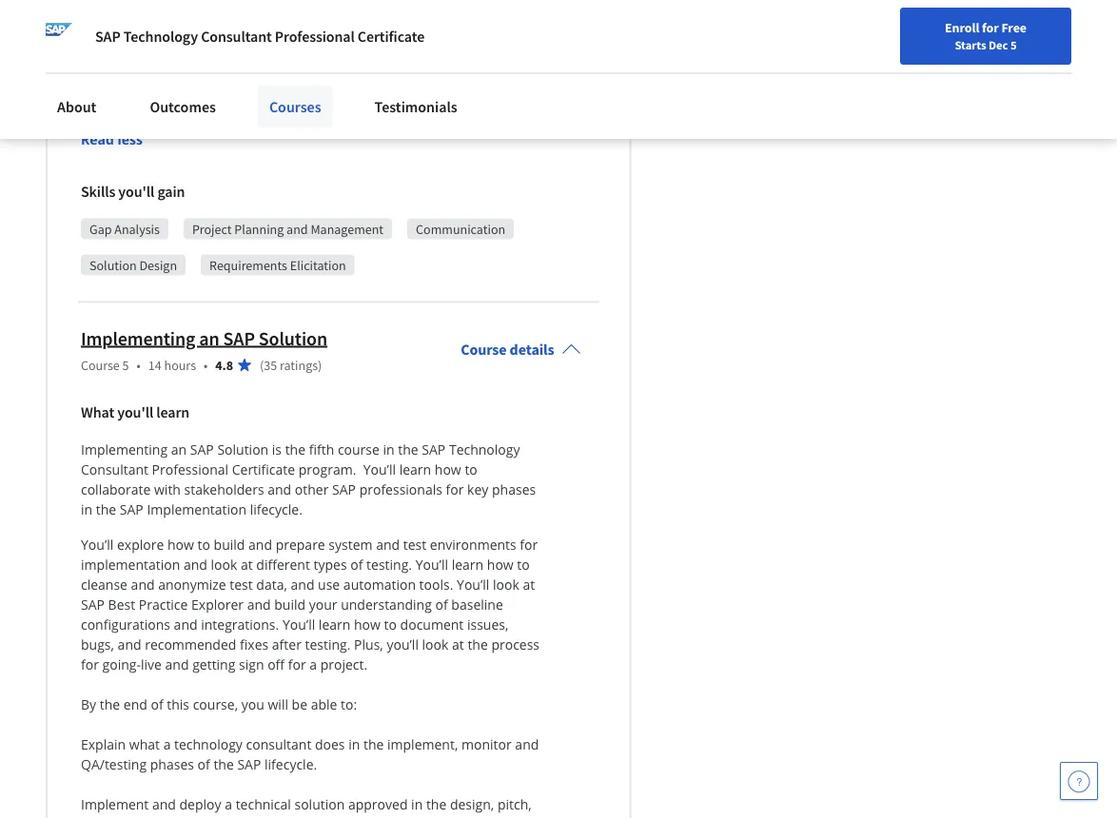 Task type: locate. For each thing, give the bounding box(es) containing it.
5 right dec
[[1011, 37, 1017, 52]]

1 horizontal spatial build
[[274, 596, 306, 614]]

look up baseline
[[493, 576, 520, 594]]

implementation
[[147, 500, 247, 518]]

dec
[[989, 37, 1008, 52]]

certificate up testimonials 'link'
[[358, 27, 425, 46]]

integrations.
[[201, 616, 279, 634]]

certificate
[[358, 27, 425, 46], [232, 460, 295, 478]]

for up dec
[[982, 19, 999, 36]]

None search field
[[241, 12, 403, 50]]

0 horizontal spatial professional
[[152, 460, 229, 478]]

0 horizontal spatial certificate
[[232, 460, 295, 478]]

sap image
[[46, 23, 72, 49]]

how inside 'implementing an sap solution is the fifth course in the sap technology consultant professional certificate program.  you'll learn how to collaborate with stakeholders and other sap professionals for key phases in the sap implementation lifecycle.'
[[435, 460, 461, 478]]

• left 14
[[137, 357, 141, 374]]

2 horizontal spatial at
[[523, 576, 535, 594]]

course,
[[193, 696, 238, 714]]

1 horizontal spatial testing.
[[367, 556, 412, 574]]

1 vertical spatial phases
[[150, 755, 194, 774]]

the down technology
[[214, 755, 234, 774]]

and down data,
[[247, 596, 271, 614]]

hours
[[164, 357, 196, 374]]

and left other
[[268, 480, 291, 498]]

and left deploy
[[152, 795, 176, 814]]

testing. up project.
[[305, 636, 351, 654]]

be
[[292, 696, 307, 714]]

anonymize
[[158, 576, 226, 594]]

how up plus,
[[354, 616, 381, 634]]

you'll down 'course'
[[363, 460, 396, 478]]

1 horizontal spatial look
[[422, 636, 449, 654]]

and right monitor
[[515, 735, 539, 754]]

for left 'key'
[[446, 480, 464, 498]]

solution down gap analysis on the left top of the page
[[89, 257, 137, 274]]

how down implementation at the bottom of the page
[[167, 536, 194, 554]]

key
[[467, 480, 489, 498]]

1 vertical spatial an
[[171, 440, 187, 458]]

35
[[264, 357, 277, 374]]

you'll right what
[[117, 403, 153, 422]]

1 horizontal spatial phases
[[492, 480, 536, 498]]

fifth
[[309, 440, 334, 458]]

to down understanding
[[384, 616, 397, 634]]

learn down 'environments'
[[452, 556, 484, 574]]

0 horizontal spatial course
[[81, 357, 120, 374]]

what
[[129, 735, 160, 754]]

getting
[[192, 656, 235, 674]]

an up with
[[171, 440, 187, 458]]

you'll
[[118, 182, 155, 201], [117, 403, 153, 422]]

0 vertical spatial certificate
[[358, 27, 425, 46]]

solution inside 'implementing an sap solution is the fifth course in the sap technology consultant professional certificate program.  you'll learn how to collaborate with stakeholders and other sap professionals for key phases in the sap implementation lifecycle.'
[[217, 440, 269, 458]]

0 vertical spatial look
[[211, 556, 237, 574]]

technology up outcomes link at left
[[124, 27, 198, 46]]

1 horizontal spatial technology
[[449, 440, 520, 458]]

1 vertical spatial test
[[230, 576, 253, 594]]

0 vertical spatial solution
[[89, 257, 137, 274]]

management
[[311, 221, 384, 238]]

explorer
[[191, 596, 244, 614]]

for
[[982, 19, 999, 36], [446, 480, 464, 498], [520, 536, 538, 554], [81, 656, 99, 674], [288, 656, 306, 674]]

consultant up outcomes
[[201, 27, 272, 46]]

test left data,
[[230, 576, 253, 594]]

implementing up course 5 • 14 hours •
[[81, 327, 196, 350]]

at up process
[[523, 576, 535, 594]]

0 vertical spatial professional
[[275, 27, 355, 46]]

solution left is
[[217, 440, 269, 458]]

the left design,
[[426, 795, 447, 814]]

course left details on the top of the page
[[461, 340, 507, 360]]

learn inside 'implementing an sap solution is the fifth course in the sap technology consultant professional certificate program.  you'll learn how to collaborate with stakeholders and other sap professionals for key phases in the sap implementation lifecycle.'
[[399, 460, 431, 478]]

you'll inside 'implementing an sap solution is the fifth course in the sap technology consultant professional certificate program.  you'll learn how to collaborate with stakeholders and other sap professionals for key phases in the sap implementation lifecycle.'
[[363, 460, 396, 478]]

professional inside 'implementing an sap solution is the fifth course in the sap technology consultant professional certificate program.  you'll learn how to collaborate with stakeholders and other sap professionals for key phases in the sap implementation lifecycle.'
[[152, 460, 229, 478]]

implementing
[[81, 327, 196, 350], [81, 440, 168, 458]]

0 horizontal spatial phases
[[150, 755, 194, 774]]

course
[[338, 440, 380, 458]]

menu item
[[788, 19, 910, 81]]

1 horizontal spatial •
[[204, 357, 208, 374]]

0 horizontal spatial build
[[214, 536, 245, 554]]

gap
[[89, 221, 112, 238]]

gap analysis
[[89, 221, 160, 238]]

test
[[403, 536, 427, 554], [230, 576, 253, 594]]

and left use
[[291, 576, 315, 594]]

test up tools.
[[403, 536, 427, 554]]

skills
[[81, 182, 115, 201]]

0 vertical spatial lifecycle.
[[250, 500, 303, 518]]

to inside 'implementing an sap solution is the fifth course in the sap technology consultant professional certificate program.  you'll learn how to collaborate with stakeholders and other sap professionals for key phases in the sap implementation lifecycle.'
[[465, 460, 478, 478]]

able
[[311, 696, 337, 714]]

1 vertical spatial implementing
[[81, 440, 168, 458]]

technology
[[174, 735, 243, 754]]

5 left 14
[[122, 357, 129, 374]]

how down 'environments'
[[487, 556, 514, 574]]

you
[[242, 696, 264, 714]]

1 horizontal spatial certificate
[[358, 27, 425, 46]]

1 implementing from the top
[[81, 327, 196, 350]]

to up 'key'
[[465, 460, 478, 478]]

the down the collaborate
[[96, 500, 116, 518]]

4.8
[[215, 357, 233, 374]]

off
[[268, 656, 285, 674]]

prepare
[[276, 536, 325, 554]]

1 horizontal spatial course
[[461, 340, 507, 360]]

professional up 'courses' link
[[275, 27, 355, 46]]

0 vertical spatial test
[[403, 536, 427, 554]]

1 vertical spatial look
[[493, 576, 520, 594]]

)
[[318, 357, 322, 374]]

0 horizontal spatial 5
[[122, 357, 129, 374]]

a left project.
[[310, 656, 317, 674]]

0 horizontal spatial a
[[163, 735, 171, 754]]

design,
[[450, 795, 494, 814]]

0 vertical spatial at
[[241, 556, 253, 574]]

sap up professionals at the left bottom of the page
[[422, 440, 446, 458]]

1 vertical spatial lifecycle.
[[265, 755, 317, 774]]

2 implementing from the top
[[81, 440, 168, 458]]

implementing inside 'implementing an sap solution is the fifth course in the sap technology consultant professional certificate program.  you'll learn how to collaborate with stakeholders and other sap professionals for key phases in the sap implementation lifecycle.'
[[81, 440, 168, 458]]

a right "what" at the bottom of page
[[163, 735, 171, 754]]

lifecycle. down other
[[250, 500, 303, 518]]

you'll left gain at the top left
[[118, 182, 155, 201]]

phases inside 'implementing an sap solution is the fifth course in the sap technology consultant professional certificate program.  you'll learn how to collaborate with stakeholders and other sap professionals for key phases in the sap implementation lifecycle.'
[[492, 480, 536, 498]]

1 vertical spatial you'll
[[117, 403, 153, 422]]

0 vertical spatial technology
[[124, 27, 198, 46]]

course inside dropdown button
[[461, 340, 507, 360]]

skills you'll gain
[[81, 182, 185, 201]]

you'll
[[387, 636, 419, 654]]

testimonials link
[[363, 86, 469, 128]]

best
[[108, 596, 135, 614]]

how up professionals at the left bottom of the page
[[435, 460, 461, 478]]

1 vertical spatial professional
[[152, 460, 229, 478]]

1 vertical spatial at
[[523, 576, 535, 594]]

professional up with
[[152, 460, 229, 478]]

implementing down what you'll learn
[[81, 440, 168, 458]]

2 horizontal spatial a
[[310, 656, 317, 674]]

document
[[400, 616, 464, 634]]

the
[[285, 440, 306, 458], [398, 440, 419, 458], [96, 500, 116, 518], [468, 636, 488, 654], [100, 696, 120, 714], [364, 735, 384, 754], [214, 755, 234, 774], [426, 795, 447, 814]]

recommended
[[145, 636, 236, 654]]

1 horizontal spatial a
[[225, 795, 232, 814]]

consultant
[[246, 735, 312, 754]]

you'll up after
[[283, 616, 315, 634]]

certificate down is
[[232, 460, 295, 478]]

sap
[[95, 27, 121, 46], [223, 327, 255, 350], [190, 440, 214, 458], [422, 440, 446, 458], [332, 480, 356, 498], [120, 500, 144, 518], [81, 596, 105, 614], [237, 755, 261, 774]]

build down data,
[[274, 596, 306, 614]]

at down document
[[452, 636, 464, 654]]

1 horizontal spatial at
[[452, 636, 464, 654]]

planning
[[234, 221, 284, 238]]

testing.
[[367, 556, 412, 574], [305, 636, 351, 654]]

live
[[141, 656, 162, 674]]

courses
[[269, 97, 321, 116]]

0 horizontal spatial testing.
[[305, 636, 351, 654]]

1 vertical spatial technology
[[449, 440, 520, 458]]

an up "4.8"
[[199, 327, 220, 350]]

•
[[137, 357, 141, 374], [204, 357, 208, 374]]

configurations
[[81, 616, 170, 634]]

course details button
[[446, 314, 596, 386]]

1 horizontal spatial an
[[199, 327, 220, 350]]

and right system
[[376, 536, 400, 554]]

0 vertical spatial you'll
[[118, 182, 155, 201]]

at left different
[[241, 556, 253, 574]]

0 vertical spatial phases
[[492, 480, 536, 498]]

lifecycle. inside you'll explore how to build and prepare system and test environments for implementation and look at different types of testing. you'll learn how to cleanse and anonymize test data, and use automation tools. you'll look at sap best practice explorer and build your understanding of baseline configurations and integrations. you'll learn how to document issues, bugs, and recommended fixes after testing. plus, you'll look at the process for going-live and getting sign off for a project. by the end of this course, you will be able to: explain what a technology consultant does in the implement, monitor and qa/testing phases of the sap lifecycle. implement and deploy a technical solution approved in the design, pitch, and re-des
[[265, 755, 317, 774]]

professional
[[275, 27, 355, 46], [152, 460, 229, 478]]

sap down the collaborate
[[120, 500, 144, 518]]

0 horizontal spatial an
[[171, 440, 187, 458]]

this
[[167, 696, 189, 714]]

0 horizontal spatial consultant
[[81, 460, 148, 478]]

1 horizontal spatial 5
[[1011, 37, 1017, 52]]

0 vertical spatial 5
[[1011, 37, 1017, 52]]

and right planning at left top
[[287, 221, 308, 238]]

consultant up the collaborate
[[81, 460, 148, 478]]

0 horizontal spatial at
[[241, 556, 253, 574]]

requirements elicitation
[[209, 257, 346, 274]]

• left "4.8"
[[204, 357, 208, 374]]

design
[[139, 257, 177, 274]]

phases down "what" at the bottom of page
[[150, 755, 194, 774]]

learn up professionals at the left bottom of the page
[[399, 460, 431, 478]]

how
[[435, 460, 461, 478], [167, 536, 194, 554], [487, 556, 514, 574], [354, 616, 381, 634]]

look
[[211, 556, 237, 574], [493, 576, 520, 594], [422, 636, 449, 654]]

1 vertical spatial certificate
[[232, 460, 295, 478]]

lifecycle. down consultant
[[265, 755, 317, 774]]

2 horizontal spatial look
[[493, 576, 520, 594]]

1 vertical spatial solution
[[259, 327, 328, 350]]

testing. up automation
[[367, 556, 412, 574]]

phases right 'key'
[[492, 480, 536, 498]]

a right deploy
[[225, 795, 232, 814]]

technology up 'key'
[[449, 440, 520, 458]]

0 vertical spatial an
[[199, 327, 220, 350]]

sap up "4.8"
[[223, 327, 255, 350]]

program.
[[299, 460, 356, 478]]

look up anonymize
[[211, 556, 237, 574]]

learn down your
[[319, 616, 351, 634]]

and
[[287, 221, 308, 238], [268, 480, 291, 498], [248, 536, 272, 554], [376, 536, 400, 554], [184, 556, 207, 574], [131, 576, 155, 594], [291, 576, 315, 594], [247, 596, 271, 614], [174, 616, 198, 634], [118, 636, 141, 654], [165, 656, 189, 674], [515, 735, 539, 754], [152, 795, 176, 814], [81, 815, 105, 820]]

0 vertical spatial implementing
[[81, 327, 196, 350]]

0 vertical spatial build
[[214, 536, 245, 554]]

is
[[272, 440, 282, 458]]

by
[[81, 696, 96, 714]]

2 vertical spatial solution
[[217, 440, 269, 458]]

tools.
[[419, 576, 453, 594]]

look down document
[[422, 636, 449, 654]]

and up different
[[248, 536, 272, 554]]

courses link
[[258, 86, 333, 128]]

1 vertical spatial a
[[163, 735, 171, 754]]

build
[[214, 536, 245, 554], [274, 596, 306, 614]]

for down bugs,
[[81, 656, 99, 674]]

deploy
[[179, 795, 221, 814]]

1 horizontal spatial test
[[403, 536, 427, 554]]

0 vertical spatial consultant
[[201, 27, 272, 46]]

bugs,
[[81, 636, 114, 654]]

in
[[383, 440, 395, 458], [81, 500, 92, 518], [349, 735, 360, 754], [411, 795, 423, 814]]

build down implementation at the bottom of the page
[[214, 536, 245, 554]]

elicitation
[[290, 257, 346, 274]]

0 horizontal spatial •
[[137, 357, 141, 374]]

1 vertical spatial consultant
[[81, 460, 148, 478]]

monitor
[[462, 735, 512, 754]]

course
[[461, 340, 507, 360], [81, 357, 120, 374]]

in right approved
[[411, 795, 423, 814]]

1 vertical spatial 5
[[122, 357, 129, 374]]

implement,
[[387, 735, 458, 754]]

at
[[241, 556, 253, 574], [523, 576, 535, 594], [452, 636, 464, 654]]

an inside 'implementing an sap solution is the fifth course in the sap technology consultant professional certificate program.  you'll learn how to collaborate with stakeholders and other sap professionals for key phases in the sap implementation lifecycle.'
[[171, 440, 187, 458]]

practice
[[139, 596, 188, 614]]

you'll up implementation
[[81, 536, 114, 554]]

course up what
[[81, 357, 120, 374]]

testimonials
[[375, 97, 458, 116]]

0 horizontal spatial test
[[230, 576, 253, 594]]

lifecycle. inside 'implementing an sap solution is the fifth course in the sap technology consultant professional certificate program.  you'll learn how to collaborate with stakeholders and other sap professionals for key phases in the sap implementation lifecycle.'
[[250, 500, 303, 518]]



Task type: vqa. For each thing, say whether or not it's contained in the screenshot.
social
no



Task type: describe. For each thing, give the bounding box(es) containing it.
of down tools.
[[436, 596, 448, 614]]

communication
[[416, 221, 506, 238]]

pitch,
[[498, 795, 532, 814]]

solution design
[[89, 257, 177, 274]]

to up process
[[517, 556, 530, 574]]

will
[[268, 696, 288, 714]]

course 5 • 14 hours •
[[81, 357, 208, 374]]

understanding
[[341, 596, 432, 614]]

and down configurations
[[118, 636, 141, 654]]

starts
[[955, 37, 987, 52]]

certificate inside 'implementing an sap solution is the fifth course in the sap technology consultant professional certificate program.  you'll learn how to collaborate with stakeholders and other sap professionals for key phases in the sap implementation lifecycle.'
[[232, 460, 295, 478]]

gain
[[157, 182, 185, 201]]

( 35 ratings )
[[260, 357, 322, 374]]

course details
[[461, 340, 554, 360]]

plus,
[[354, 636, 383, 654]]

sap down consultant
[[237, 755, 261, 774]]

in right does
[[349, 735, 360, 754]]

details
[[510, 340, 554, 360]]

less
[[118, 130, 143, 148]]

help center image
[[1068, 770, 1091, 793]]

ratings
[[280, 357, 318, 374]]

automation
[[343, 576, 416, 594]]

phases inside you'll explore how to build and prepare system and test environments for implementation and look at different types of testing. you'll learn how to cleanse and anonymize test data, and use automation tools. you'll look at sap best practice explorer and build your understanding of baseline configurations and integrations. you'll learn how to document issues, bugs, and recommended fixes after testing. plus, you'll look at the process for going-live and getting sign off for a project. by the end of this course, you will be able to: explain what a technology consultant does in the implement, monitor and qa/testing phases of the sap lifecycle. implement and deploy a technical solution approved in the design, pitch, and re-des
[[150, 755, 194, 774]]

about link
[[46, 86, 108, 128]]

the right is
[[285, 440, 306, 458]]

solution
[[295, 795, 345, 814]]

to down implementation at the bottom of the page
[[198, 536, 210, 554]]

about
[[57, 97, 97, 116]]

environments
[[430, 536, 517, 554]]

other
[[295, 480, 329, 498]]

the up professionals at the left bottom of the page
[[398, 440, 419, 458]]

implementing an sap solution
[[81, 327, 328, 350]]

read less button
[[81, 129, 143, 149]]

outcomes
[[150, 97, 216, 116]]

and up the recommended in the left of the page
[[174, 616, 198, 634]]

2 vertical spatial look
[[422, 636, 449, 654]]

technical
[[236, 795, 291, 814]]

different
[[256, 556, 310, 574]]

you'll up baseline
[[457, 576, 490, 594]]

qa/testing
[[81, 755, 147, 774]]

implementing for implementing an sap solution
[[81, 327, 196, 350]]

course for course details
[[461, 340, 507, 360]]

sap up stakeholders
[[190, 440, 214, 458]]

baseline
[[452, 596, 503, 614]]

the down issues,
[[468, 636, 488, 654]]

your
[[309, 596, 337, 614]]

and down implementation
[[131, 576, 155, 594]]

re-
[[108, 815, 125, 820]]

collaborate
[[81, 480, 151, 498]]

data,
[[256, 576, 287, 594]]

going-
[[102, 656, 141, 674]]

stakeholders
[[184, 480, 264, 498]]

for inside 'enroll for free starts dec 5'
[[982, 19, 999, 36]]

what
[[81, 403, 114, 422]]

project.
[[320, 656, 368, 674]]

solution for implementing an sap solution is the fifth course in the sap technology consultant professional certificate program.  you'll learn how to collaborate with stakeholders and other sap professionals for key phases in the sap implementation lifecycle.
[[217, 440, 269, 458]]

1 vertical spatial build
[[274, 596, 306, 614]]

and up anonymize
[[184, 556, 207, 574]]

sign
[[239, 656, 264, 674]]

fixes
[[240, 636, 269, 654]]

sap technology consultant  professional certificate
[[95, 27, 425, 46]]

1 • from the left
[[137, 357, 141, 374]]

0 horizontal spatial technology
[[124, 27, 198, 46]]

the right does
[[364, 735, 384, 754]]

free
[[1002, 19, 1027, 36]]

implementing an sap solution link
[[81, 327, 328, 350]]

to:
[[341, 696, 357, 714]]

system
[[329, 536, 373, 554]]

types
[[314, 556, 347, 574]]

in right 'course'
[[383, 440, 395, 458]]

for inside 'implementing an sap solution is the fifth course in the sap technology consultant professional certificate program.  you'll learn how to collaborate with stakeholders and other sap professionals for key phases in the sap implementation lifecycle.'
[[446, 480, 464, 498]]

5 inside 'enroll for free starts dec 5'
[[1011, 37, 1017, 52]]

implementing for implementing an sap solution is the fifth course in the sap technology consultant professional certificate program.  you'll learn how to collaborate with stakeholders and other sap professionals for key phases in the sap implementation lifecycle.
[[81, 440, 168, 458]]

what you'll learn
[[81, 403, 190, 422]]

for right 'environments'
[[520, 536, 538, 554]]

explain
[[81, 735, 126, 754]]

course for course 5 • 14 hours •
[[81, 357, 120, 374]]

read less
[[81, 130, 143, 148]]

14
[[148, 357, 162, 374]]

project
[[192, 221, 232, 238]]

and inside 'implementing an sap solution is the fifth course in the sap technology consultant professional certificate program.  you'll learn how to collaborate with stakeholders and other sap professionals for key phases in the sap implementation lifecycle.'
[[268, 480, 291, 498]]

requirements
[[209, 257, 287, 274]]

approved
[[348, 795, 408, 814]]

cleanse
[[81, 576, 128, 594]]

1 horizontal spatial consultant
[[201, 27, 272, 46]]

read
[[81, 130, 114, 148]]

you'll for learn
[[117, 403, 153, 422]]

of down system
[[351, 556, 363, 574]]

enroll
[[945, 19, 980, 36]]

0 horizontal spatial look
[[211, 556, 237, 574]]

0 vertical spatial testing.
[[367, 556, 412, 574]]

implement
[[81, 795, 149, 814]]

consultant inside 'implementing an sap solution is the fifth course in the sap technology consultant professional certificate program.  you'll learn how to collaborate with stakeholders and other sap professionals for key phases in the sap implementation lifecycle.'
[[81, 460, 148, 478]]

does
[[315, 735, 345, 754]]

you'll explore how to build and prepare system and test environments for implementation and look at different types of testing. you'll learn how to cleanse and anonymize test data, and use automation tools. you'll look at sap best practice explorer and build your understanding of baseline configurations and integrations. you'll learn how to document issues, bugs, and recommended fixes after testing. plus, you'll look at the process for going-live and getting sign off for a project. by the end of this course, you will be able to: explain what a technology consultant does in the implement, monitor and qa/testing phases of the sap lifecycle. implement and deploy a technical solution approved in the design, pitch, and re-des
[[81, 536, 543, 820]]

analysis
[[114, 221, 160, 238]]

of left this
[[151, 696, 163, 714]]

an for implementing an sap solution
[[199, 327, 220, 350]]

(
[[260, 357, 264, 374]]

after
[[272, 636, 302, 654]]

implementing an sap solution is the fifth course in the sap technology consultant professional certificate program.  you'll learn how to collaborate with stakeholders and other sap professionals for key phases in the sap implementation lifecycle.
[[81, 440, 540, 518]]

show notifications image
[[930, 24, 953, 47]]

issues,
[[467, 616, 509, 634]]

for right off
[[288, 656, 306, 674]]

coursera image
[[10, 15, 130, 46]]

learn down hours
[[156, 403, 190, 422]]

solution for implementing an sap solution
[[259, 327, 328, 350]]

you'll for gain
[[118, 182, 155, 201]]

the right the by
[[100, 696, 120, 714]]

1 horizontal spatial professional
[[275, 27, 355, 46]]

sap down program.
[[332, 480, 356, 498]]

implementation
[[81, 556, 180, 574]]

in down the collaborate
[[81, 500, 92, 518]]

1 vertical spatial testing.
[[305, 636, 351, 654]]

and left the re-
[[81, 815, 105, 820]]

and down the recommended in the left of the page
[[165, 656, 189, 674]]

technology inside 'implementing an sap solution is the fifth course in the sap technology consultant professional certificate program.  you'll learn how to collaborate with stakeholders and other sap professionals for key phases in the sap implementation lifecycle.'
[[449, 440, 520, 458]]

2 vertical spatial a
[[225, 795, 232, 814]]

2 vertical spatial at
[[452, 636, 464, 654]]

sap down cleanse
[[81, 596, 105, 614]]

0 vertical spatial a
[[310, 656, 317, 674]]

2 • from the left
[[204, 357, 208, 374]]

enroll for free starts dec 5
[[945, 19, 1027, 52]]

an for implementing an sap solution is the fifth course in the sap technology consultant professional certificate program.  you'll learn how to collaborate with stakeholders and other sap professionals for key phases in the sap implementation lifecycle.
[[171, 440, 187, 458]]

you'll up tools.
[[416, 556, 448, 574]]

end
[[124, 696, 147, 714]]

sap right sap image
[[95, 27, 121, 46]]

of down technology
[[198, 755, 210, 774]]



